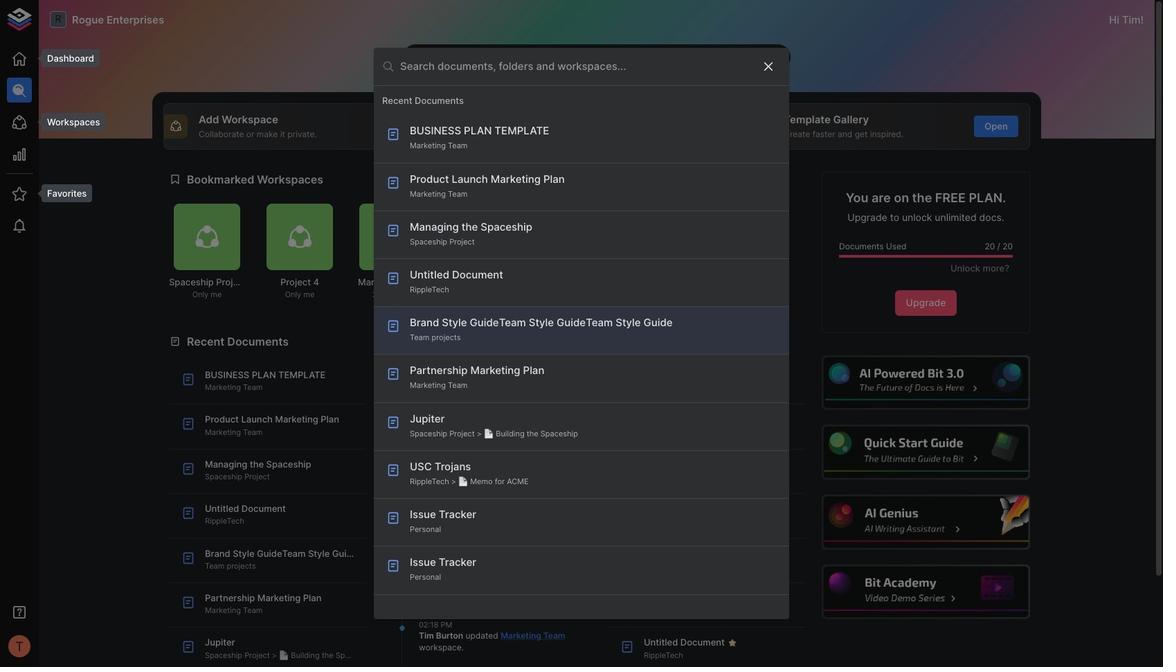 Task type: vqa. For each thing, say whether or not it's contained in the screenshot.
text field
no



Task type: locate. For each thing, give the bounding box(es) containing it.
1 help image from the top
[[822, 355, 1031, 410]]

3 tooltip from the top
[[32, 184, 92, 202]]

help image
[[822, 355, 1031, 410], [822, 425, 1031, 480], [822, 495, 1031, 550], [822, 565, 1031, 620]]

tooltip
[[32, 49, 100, 67], [32, 113, 106, 131], [32, 184, 92, 202]]

3 help image from the top
[[822, 495, 1031, 550]]

dialog
[[374, 47, 790, 620]]

0 vertical spatial tooltip
[[32, 49, 100, 67]]

2 vertical spatial tooltip
[[32, 184, 92, 202]]

1 vertical spatial tooltip
[[32, 113, 106, 131]]



Task type: describe. For each thing, give the bounding box(es) containing it.
2 tooltip from the top
[[32, 113, 106, 131]]

1 tooltip from the top
[[32, 49, 100, 67]]

4 help image from the top
[[822, 565, 1031, 620]]

Search documents, folders and workspaces... text field
[[400, 56, 751, 77]]

2 help image from the top
[[822, 425, 1031, 480]]



